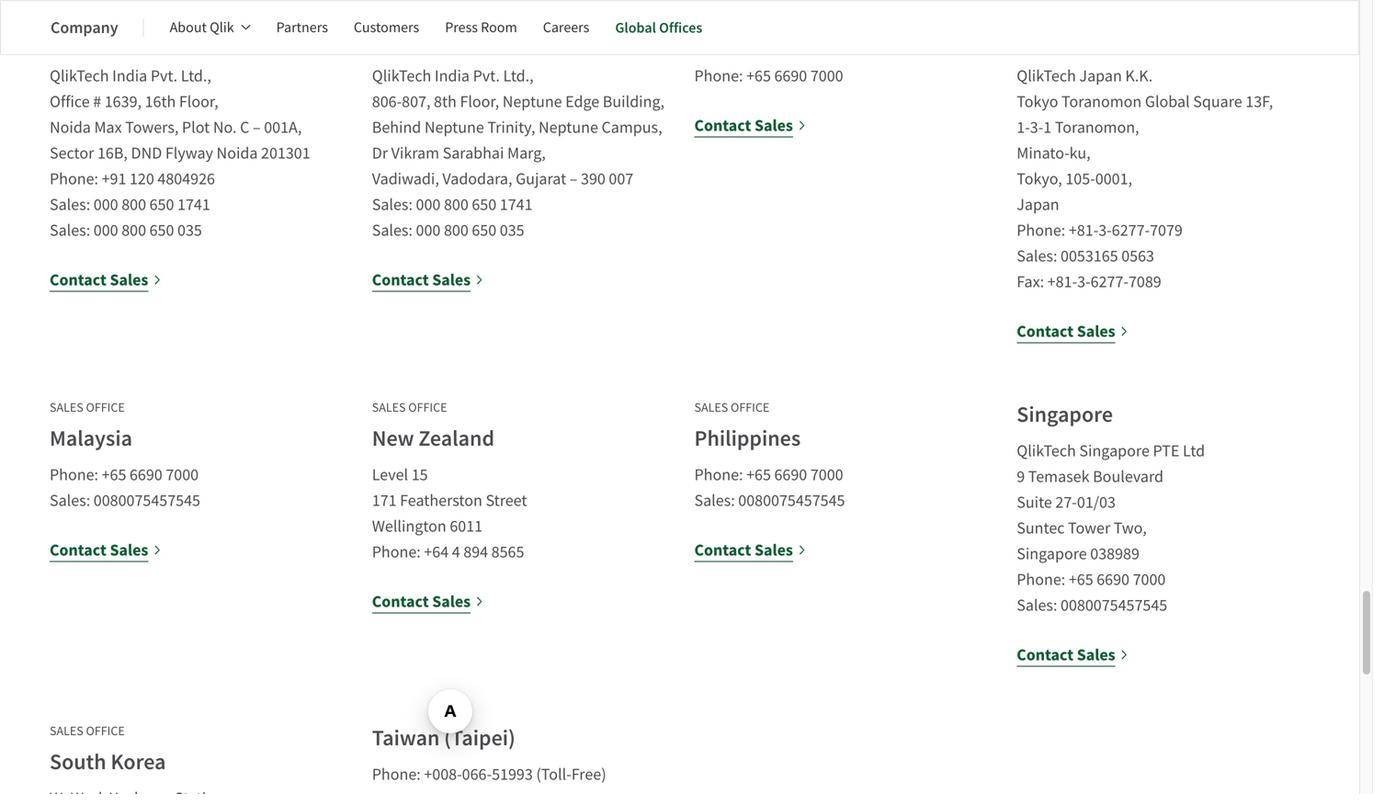 Task type: locate. For each thing, give the bounding box(es) containing it.
ltd., up trinity,
[[503, 65, 534, 86]]

floor, right "8th"
[[460, 91, 499, 112]]

+81- up 0053165
[[1069, 220, 1099, 241]]

phone: +65 6690 7000 sales: 0080075457545 down 'philippines' at bottom
[[695, 464, 845, 511]]

1 vertical spatial global
[[1145, 91, 1190, 112]]

pvt. up 16th
[[151, 65, 178, 86]]

ltd., inside qliktech india pvt. ltd., office # 1639, 16th floor, noida max towers, plot no. c – 001a, sector 16b, dnd flyway noida 201301 phone: +91 120 4804926 sales: 000 800 650 1741 sales: 000 800 650 035
[[181, 65, 211, 86]]

india left (noida)
[[50, 25, 98, 54]]

3- down tokyo
[[1030, 117, 1044, 138]]

about qlik
[[170, 18, 234, 37]]

phone: +65 6690 7000 sales: 0080075457545 down malaysia
[[50, 464, 200, 511]]

office inside sales office india (vadodara)
[[408, 1, 447, 17]]

phone: down malaysia
[[50, 464, 98, 485]]

15
[[412, 464, 428, 485]]

1639,
[[105, 91, 142, 112]]

singapore up temasek
[[1017, 400, 1113, 429]]

neptune
[[503, 91, 562, 112], [425, 117, 484, 138], [539, 117, 598, 138]]

0080075457545 down 'philippines' at bottom
[[739, 490, 845, 511]]

13f,
[[1246, 91, 1274, 112]]

contact for qliktech singapore pte ltd
[[1017, 644, 1074, 666]]

noida
[[50, 117, 91, 138], [217, 143, 258, 164]]

headquarters
[[1017, 1, 1106, 17]]

office inside sales office south korea
[[86, 723, 125, 740]]

6690 down indonesia
[[775, 65, 807, 86]]

india up "8th"
[[435, 65, 470, 86]]

contact sales link for india (vadodara)
[[372, 267, 485, 293]]

1 horizontal spatial pvt.
[[473, 65, 500, 86]]

business
[[695, 1, 749, 17]]

0053165
[[1061, 246, 1119, 267]]

001a,
[[264, 117, 302, 138]]

contact sales for india (noida)
[[50, 269, 148, 291]]

free)
[[572, 764, 606, 785]]

1 vertical spatial singapore
[[1080, 440, 1150, 462]]

6277- down 0053165
[[1091, 271, 1129, 292]]

qliktech up 807,
[[372, 65, 431, 86]]

phone: inside level 15 171 featherston street wellington 6011 phone: +64 4 894 8565
[[372, 542, 421, 563]]

800
[[122, 194, 146, 215], [444, 194, 469, 215], [122, 220, 146, 241], [444, 220, 469, 241]]

office up indonesia
[[752, 1, 791, 17]]

building,
[[603, 91, 665, 112]]

1 035 from the left
[[177, 220, 202, 241]]

boulevard
[[1093, 466, 1164, 487]]

000
[[94, 194, 118, 215], [416, 194, 441, 215], [94, 220, 118, 241], [416, 220, 441, 241]]

6690 down malaysia
[[130, 464, 162, 485]]

– right c
[[253, 117, 261, 138]]

behind
[[372, 117, 421, 138]]

no.
[[213, 117, 237, 138]]

1 vertical spatial japan
[[1080, 65, 1122, 86]]

noida down c
[[217, 143, 258, 164]]

contact sales link for qliktech singapore pte ltd
[[1017, 642, 1130, 668]]

contact sales link for india (noida)
[[50, 267, 162, 293]]

1 vertical spatial 3-
[[1099, 220, 1112, 241]]

6690 down 038989
[[1097, 569, 1130, 590]]

1 ltd., from the left
[[181, 65, 211, 86]]

office inside business office indonesia
[[752, 1, 791, 17]]

9
[[1017, 466, 1025, 487]]

0 vertical spatial noida
[[50, 117, 91, 138]]

0 vertical spatial singapore
[[1017, 400, 1113, 429]]

7089
[[1129, 271, 1162, 292]]

phone: down the taiwan
[[372, 764, 421, 785]]

16th
[[145, 91, 176, 112]]

2 ltd., from the left
[[503, 65, 534, 86]]

floor, inside the qliktech india pvt. ltd., 806-807, 8th floor, neptune edge building, behind neptune trinity, neptune campus, dr vikram sarabhai marg, vadiwadi, vadodara, gujarat – 390 007 sales: 000 800 650 1741 sales: 000 800 650 035
[[460, 91, 499, 112]]

1 horizontal spatial ltd.,
[[503, 65, 534, 86]]

1 floor, from the left
[[179, 91, 218, 112]]

taiwan
[[372, 724, 440, 753]]

1
[[1044, 117, 1052, 138]]

marg,
[[507, 143, 546, 164]]

customers
[[354, 18, 419, 37]]

1 horizontal spatial 0080075457545
[[739, 490, 845, 511]]

office up south
[[86, 723, 125, 740]]

0 vertical spatial –
[[253, 117, 261, 138]]

0 horizontal spatial global
[[615, 18, 656, 37]]

pvt. inside the qliktech india pvt. ltd., 806-807, 8th floor, neptune edge building, behind neptune trinity, neptune campus, dr vikram sarabhai marg, vadiwadi, vadodara, gujarat – 390 007 sales: 000 800 650 1741 sales: 000 800 650 035
[[473, 65, 500, 86]]

0 horizontal spatial –
[[253, 117, 261, 138]]

philippines
[[695, 424, 801, 453]]

1 horizontal spatial global
[[1145, 91, 1190, 112]]

floor, up plot
[[179, 91, 218, 112]]

neptune down "8th"
[[425, 117, 484, 138]]

contact for japan (tokyo)
[[1017, 320, 1074, 343]]

1741 down gujarat
[[500, 194, 533, 215]]

customers link
[[354, 6, 419, 50]]

035 down gujarat
[[500, 220, 525, 241]]

qliktech up #
[[50, 65, 109, 86]]

qliktech inside qliktech japan k.k. tokyo toranomon global square 13f, 1-3-1 toranomon, minato-ku, tokyo, 105-0001, japan phone: +81-3-6277-7079 sales: 0053165 0563 fax: +81-3-6277-7089
[[1017, 65, 1076, 86]]

806-
[[372, 91, 402, 112]]

1 vertical spatial noida
[[217, 143, 258, 164]]

contact
[[695, 115, 751, 137], [50, 269, 107, 291], [372, 269, 429, 291], [1017, 320, 1074, 343], [50, 539, 107, 561], [695, 539, 751, 561], [372, 591, 429, 613], [1017, 644, 1074, 666]]

gujarat
[[516, 168, 566, 189]]

(taipei)
[[444, 724, 516, 753]]

office left #
[[50, 91, 90, 112]]

1 horizontal spatial phone: +65 6690 7000 sales: 0080075457545
[[695, 464, 845, 511]]

phone:
[[695, 65, 743, 86], [50, 168, 98, 189], [1017, 220, 1066, 241], [50, 464, 98, 485], [695, 464, 743, 485], [372, 542, 421, 563], [1017, 569, 1066, 590], [372, 764, 421, 785]]

japan inside headquarters japan (tokyo)
[[1017, 25, 1075, 54]]

japan up toranomon at the right of page
[[1080, 65, 1122, 86]]

2 035 from the left
[[500, 220, 525, 241]]

singapore
[[1017, 400, 1113, 429], [1080, 440, 1150, 462], [1017, 543, 1087, 565]]

press room link
[[445, 6, 517, 50]]

035 down '4804926'
[[177, 220, 202, 241]]

phone: down "tokyo,"
[[1017, 220, 1066, 241]]

1 phone: +65 6690 7000 sales: 0080075457545 from the left
[[50, 464, 200, 511]]

qliktech up temasek
[[1017, 440, 1076, 462]]

0 horizontal spatial floor,
[[179, 91, 218, 112]]

0 horizontal spatial noida
[[50, 117, 91, 138]]

1 vertical spatial –
[[570, 168, 578, 189]]

0080075457545 for malaysia
[[94, 490, 200, 511]]

– left 390
[[570, 168, 578, 189]]

careers
[[543, 18, 590, 37]]

0 horizontal spatial 3-
[[1030, 117, 1044, 138]]

qliktech for 9
[[1017, 440, 1076, 462]]

0 horizontal spatial 035
[[177, 220, 202, 241]]

0 vertical spatial global
[[615, 18, 656, 37]]

ltd., down about qlik
[[181, 65, 211, 86]]

0 horizontal spatial 0080075457545
[[94, 490, 200, 511]]

+65 down 038989
[[1069, 569, 1094, 590]]

sales inside sales office india (vadodara)
[[372, 1, 406, 17]]

headquarters japan (tokyo)
[[1017, 1, 1151, 54]]

india up 1639,
[[112, 65, 147, 86]]

1 1741 from the left
[[177, 194, 210, 215]]

office up the press
[[408, 1, 447, 17]]

level
[[372, 464, 408, 485]]

sector
[[50, 143, 94, 164]]

taiwan (taipei)
[[372, 724, 516, 753]]

neptune down edge
[[539, 117, 598, 138]]

pvt. down (vadodara)
[[473, 65, 500, 86]]

1741 down '4804926'
[[177, 194, 210, 215]]

pvt. inside qliktech india pvt. ltd., office # 1639, 16th floor, noida max towers, plot no. c – 001a, sector 16b, dnd flyway noida 201301 phone: +91 120 4804926 sales: 000 800 650 1741 sales: 000 800 650 035
[[151, 65, 178, 86]]

global left offices
[[615, 18, 656, 37]]

office inside sales office malaysia
[[86, 400, 125, 416]]

south
[[50, 748, 106, 777]]

1 vertical spatial 6277-
[[1091, 271, 1129, 292]]

office up (noida)
[[86, 1, 125, 17]]

0 horizontal spatial pvt.
[[151, 65, 178, 86]]

2 floor, from the left
[[460, 91, 499, 112]]

0080075457545 for philippines
[[739, 490, 845, 511]]

1 horizontal spatial –
[[570, 168, 578, 189]]

global down k.k.
[[1145, 91, 1190, 112]]

6277- up 0563
[[1112, 220, 1150, 241]]

floor, inside qliktech india pvt. ltd., office # 1639, 16th floor, noida max towers, plot no. c – 001a, sector 16b, dnd flyway noida 201301 phone: +91 120 4804926 sales: 000 800 650 1741 sales: 000 800 650 035
[[179, 91, 218, 112]]

2 1741 from the left
[[500, 194, 533, 215]]

contact sales for japan (tokyo)
[[1017, 320, 1116, 343]]

singapore up boulevard
[[1080, 440, 1150, 462]]

0 horizontal spatial 1741
[[177, 194, 210, 215]]

0080075457545 down 038989
[[1061, 595, 1168, 616]]

pvt.
[[151, 65, 178, 86], [473, 65, 500, 86]]

sales:
[[50, 194, 90, 215], [372, 194, 413, 215], [50, 220, 90, 241], [372, 220, 413, 241], [1017, 246, 1058, 267], [50, 490, 90, 511], [695, 490, 735, 511], [1017, 595, 1058, 616]]

minato-
[[1017, 143, 1070, 164]]

phone: down sector
[[50, 168, 98, 189]]

1741 inside qliktech india pvt. ltd., office # 1639, 16th floor, noida max towers, plot no. c – 001a, sector 16b, dnd flyway noida 201301 phone: +91 120 4804926 sales: 000 800 650 1741 sales: 000 800 650 035
[[177, 194, 210, 215]]

office up 'philippines' at bottom
[[731, 400, 770, 416]]

qliktech inside qliktech singapore pte ltd 9 temasek boulevard suite 27-01/03 suntec tower two, singapore 038989 phone: +65 6690 7000 sales: 0080075457545
[[1017, 440, 1076, 462]]

edge
[[566, 91, 600, 112]]

contact sales for new zealand
[[372, 591, 471, 613]]

office for indonesia
[[752, 1, 791, 17]]

2 horizontal spatial 0080075457545
[[1061, 595, 1168, 616]]

phone: +65 6690 7000 sales: 0080075457545
[[50, 464, 200, 511], [695, 464, 845, 511]]

india inside qliktech india pvt. ltd., office # 1639, 16th floor, noida max towers, plot no. c – 001a, sector 16b, dnd flyway noida 201301 phone: +91 120 4804926 sales: 000 800 650 1741 sales: 000 800 650 035
[[112, 65, 147, 86]]

2 phone: +65 6690 7000 sales: 0080075457545 from the left
[[695, 464, 845, 511]]

japan for k.k.
[[1080, 65, 1122, 86]]

171
[[372, 490, 397, 511]]

0 vertical spatial japan
[[1017, 25, 1075, 54]]

office for new zealand
[[408, 400, 447, 416]]

tokyo
[[1017, 91, 1059, 112]]

office up malaysia
[[86, 400, 125, 416]]

16b,
[[97, 143, 128, 164]]

390
[[581, 168, 606, 189]]

+81- right fax:
[[1048, 271, 1078, 292]]

1 horizontal spatial 035
[[500, 220, 525, 241]]

tokyo,
[[1017, 168, 1063, 189]]

japan for (tokyo)
[[1017, 25, 1075, 54]]

(tokyo)
[[1080, 25, 1151, 54]]

sales office new zealand
[[372, 400, 495, 453]]

global
[[615, 18, 656, 37], [1145, 91, 1190, 112]]

qliktech up tokyo
[[1017, 65, 1076, 86]]

qliktech india pvt. ltd., office # 1639, 16th floor, noida max towers, plot no. c – 001a, sector 16b, dnd flyway noida 201301 phone: +91 120 4804926 sales: 000 800 650 1741 sales: 000 800 650 035
[[50, 65, 310, 241]]

dr
[[372, 143, 388, 164]]

qliktech inside qliktech india pvt. ltd., office # 1639, 16th floor, noida max towers, plot no. c – 001a, sector 16b, dnd flyway noida 201301 phone: +91 120 4804926 sales: 000 800 650 1741 sales: 000 800 650 035
[[50, 65, 109, 86]]

press room
[[445, 18, 517, 37]]

pvt. for (noida)
[[151, 65, 178, 86]]

max
[[94, 117, 122, 138]]

ltd., inside the qliktech india pvt. ltd., 806-807, 8th floor, neptune edge building, behind neptune trinity, neptune campus, dr vikram sarabhai marg, vadiwadi, vadodara, gujarat – 390 007 sales: 000 800 650 1741 sales: 000 800 650 035
[[503, 65, 534, 86]]

2 pvt. from the left
[[473, 65, 500, 86]]

noida up sector
[[50, 117, 91, 138]]

japan down "tokyo,"
[[1017, 194, 1060, 215]]

partners link
[[276, 6, 328, 50]]

office for south korea
[[86, 723, 125, 740]]

3- down 0053165
[[1078, 271, 1091, 292]]

office inside sales office india (noida)
[[86, 1, 125, 17]]

2 vertical spatial 3-
[[1078, 271, 1091, 292]]

office inside sales office new zealand
[[408, 400, 447, 416]]

1 horizontal spatial floor,
[[460, 91, 499, 112]]

india up 806-
[[372, 25, 420, 54]]

phone: inside qliktech singapore pte ltd 9 temasek boulevard suite 27-01/03 suntec tower two, singapore 038989 phone: +65 6690 7000 sales: 0080075457545
[[1017, 569, 1066, 590]]

phone: down suntec
[[1017, 569, 1066, 590]]

pte
[[1153, 440, 1180, 462]]

0 vertical spatial 3-
[[1030, 117, 1044, 138]]

1 horizontal spatial 1741
[[500, 194, 533, 215]]

zealand
[[419, 424, 495, 453]]

7079
[[1150, 220, 1183, 241]]

office inside sales office philippines
[[731, 400, 770, 416]]

campus,
[[602, 117, 662, 138]]

room
[[481, 18, 517, 37]]

office up zealand
[[408, 400, 447, 416]]

0 horizontal spatial phone: +65 6690 7000 sales: 0080075457545
[[50, 464, 200, 511]]

office for malaysia
[[86, 400, 125, 416]]

global offices
[[615, 18, 703, 37]]

0080075457545 down malaysia
[[94, 490, 200, 511]]

035 inside the qliktech india pvt. ltd., 806-807, 8th floor, neptune edge building, behind neptune trinity, neptune campus, dr vikram sarabhai marg, vadiwadi, vadodara, gujarat – 390 007 sales: 000 800 650 1741 sales: 000 800 650 035
[[500, 220, 525, 241]]

floor,
[[179, 91, 218, 112], [460, 91, 499, 112]]

3-
[[1030, 117, 1044, 138], [1099, 220, 1112, 241], [1078, 271, 1091, 292]]

ku,
[[1070, 143, 1091, 164]]

contact sales link for indonesia
[[695, 113, 807, 138]]

1741
[[177, 194, 210, 215], [500, 194, 533, 215]]

3- up 0053165
[[1099, 220, 1112, 241]]

singapore down suntec
[[1017, 543, 1087, 565]]

6690 down 'philippines' at bottom
[[775, 464, 807, 485]]

phone: down wellington
[[372, 542, 421, 563]]

company menu bar
[[51, 6, 728, 50]]

qliktech for toranomon
[[1017, 65, 1076, 86]]

1741 inside the qliktech india pvt. ltd., 806-807, 8th floor, neptune edge building, behind neptune trinity, neptune campus, dr vikram sarabhai marg, vadiwadi, vadodara, gujarat – 390 007 sales: 000 800 650 1741 sales: 000 800 650 035
[[500, 194, 533, 215]]

1 pvt. from the left
[[151, 65, 178, 86]]

0 horizontal spatial ltd.,
[[181, 65, 211, 86]]

qliktech inside the qliktech india pvt. ltd., 806-807, 8th floor, neptune edge building, behind neptune trinity, neptune campus, dr vikram sarabhai marg, vadiwadi, vadodara, gujarat – 390 007 sales: 000 800 650 1741 sales: 000 800 650 035
[[372, 65, 431, 86]]

japan down headquarters
[[1017, 25, 1075, 54]]

6277-
[[1112, 220, 1150, 241], [1091, 271, 1129, 292]]

894
[[464, 542, 488, 563]]

sales inside sales office malaysia
[[50, 400, 83, 416]]

6690 inside qliktech singapore pte ltd 9 temasek boulevard suite 27-01/03 suntec tower two, singapore 038989 phone: +65 6690 7000 sales: 0080075457545
[[1097, 569, 1130, 590]]

120
[[130, 168, 154, 189]]



Task type: vqa. For each thing, say whether or not it's contained in the screenshot.
Bank within Real-time Responses Delight Burgan Bank Customers
no



Task type: describe. For each thing, give the bounding box(es) containing it.
contact for philippines
[[695, 539, 751, 561]]

indonesia
[[695, 25, 788, 54]]

featherston
[[400, 490, 483, 511]]

contact sales for indonesia
[[695, 115, 793, 137]]

partners
[[276, 18, 328, 37]]

neptune up trinity,
[[503, 91, 562, 112]]

korea
[[111, 748, 166, 777]]

vadodara,
[[443, 168, 513, 189]]

sales inside sales office new zealand
[[372, 400, 406, 416]]

global inside qliktech japan k.k. tokyo toranomon global square 13f, 1-3-1 toranomon, minato-ku, tokyo, 105-0001, japan phone: +81-3-6277-7079 sales: 0053165 0563 fax: +81-3-6277-7089
[[1145, 91, 1190, 112]]

phone: +008-066-51993 (toll-free)
[[372, 764, 606, 785]]

c
[[240, 117, 250, 138]]

malaysia
[[50, 424, 132, 453]]

0 vertical spatial 6277-
[[1112, 220, 1150, 241]]

+91
[[102, 168, 126, 189]]

careers link
[[543, 6, 590, 50]]

+65 down malaysia
[[102, 464, 126, 485]]

towers,
[[125, 117, 179, 138]]

office inside qliktech india pvt. ltd., office # 1639, 16th floor, noida max towers, plot no. c – 001a, sector 16b, dnd flyway noida 201301 phone: +91 120 4804926 sales: 000 800 650 1741 sales: 000 800 650 035
[[50, 91, 90, 112]]

business office indonesia
[[695, 1, 791, 54]]

+65 down indonesia
[[747, 65, 771, 86]]

sales office malaysia
[[50, 400, 132, 453]]

contact sales for india (vadodara)
[[372, 269, 471, 291]]

sales office india (noida)
[[50, 1, 173, 54]]

0 vertical spatial +81-
[[1069, 220, 1099, 241]]

phone: down 'philippines' at bottom
[[695, 464, 743, 485]]

035 inside qliktech india pvt. ltd., office # 1639, 16th floor, noida max towers, plot no. c – 001a, sector 16b, dnd flyway noida 201301 phone: +91 120 4804926 sales: 000 800 650 1741 sales: 000 800 650 035
[[177, 220, 202, 241]]

contact sales for philippines
[[695, 539, 793, 561]]

square
[[1194, 91, 1243, 112]]

qliktech india pvt. ltd., 806-807, 8th floor, neptune edge building, behind neptune trinity, neptune campus, dr vikram sarabhai marg, vadiwadi, vadodara, gujarat – 390 007 sales: 000 800 650 1741 sales: 000 800 650 035
[[372, 65, 665, 241]]

street
[[486, 490, 527, 511]]

phone: +65 6690 7000 sales: 0080075457545 for philippines
[[695, 464, 845, 511]]

office for india (noida)
[[86, 1, 125, 17]]

ltd., for india (noida)
[[181, 65, 211, 86]]

27-
[[1056, 492, 1077, 513]]

company
[[51, 17, 118, 39]]

sales inside sales office india (noida)
[[50, 1, 83, 17]]

– inside qliktech india pvt. ltd., office # 1639, 16th floor, noida max towers, plot no. c – 001a, sector 16b, dnd flyway noida 201301 phone: +91 120 4804926 sales: 000 800 650 1741 sales: 000 800 650 035
[[253, 117, 261, 138]]

#
[[93, 91, 101, 112]]

vadiwadi,
[[372, 168, 439, 189]]

0001,
[[1096, 168, 1133, 189]]

k.k.
[[1126, 65, 1153, 86]]

new
[[372, 424, 414, 453]]

phone: +65 6690 7000
[[695, 65, 844, 86]]

qliktech for 806-
[[372, 65, 431, 86]]

(toll-
[[536, 764, 572, 785]]

2 vertical spatial singapore
[[1017, 543, 1087, 565]]

trinity,
[[488, 117, 535, 138]]

office for india (vadodara)
[[408, 1, 447, 17]]

contact sales link for malaysia
[[50, 537, 162, 563]]

phone: inside qliktech india pvt. ltd., office # 1639, 16th floor, noida max towers, plot no. c – 001a, sector 16b, dnd flyway noida 201301 phone: +91 120 4804926 sales: 000 800 650 1741 sales: 000 800 650 035
[[50, 168, 98, 189]]

global offices link
[[615, 6, 703, 50]]

dnd
[[131, 143, 162, 164]]

2 horizontal spatial 3-
[[1099, 220, 1112, 241]]

plot
[[182, 117, 210, 138]]

4804926
[[158, 168, 215, 189]]

– inside the qliktech india pvt. ltd., 806-807, 8th floor, neptune edge building, behind neptune trinity, neptune campus, dr vikram sarabhai marg, vadiwadi, vadodara, gujarat – 390 007 sales: 000 800 650 1741 sales: 000 800 650 035
[[570, 168, 578, 189]]

sales office south korea
[[50, 723, 166, 777]]

qliktech singapore pte ltd 9 temasek boulevard suite 27-01/03 suntec tower two, singapore 038989 phone: +65 6690 7000 sales: 0080075457545
[[1017, 440, 1205, 616]]

vikram
[[391, 143, 439, 164]]

flyway
[[165, 143, 213, 164]]

phone: +65 6690 7000 sales: 0080075457545 for malaysia
[[50, 464, 200, 511]]

0080075457545 inside qliktech singapore pte ltd 9 temasek boulevard suite 27-01/03 suntec tower two, singapore 038989 phone: +65 6690 7000 sales: 0080075457545
[[1061, 595, 1168, 616]]

1 horizontal spatial 3-
[[1078, 271, 1091, 292]]

contact for india (noida)
[[50, 269, 107, 291]]

105-
[[1066, 168, 1096, 189]]

qlik
[[210, 18, 234, 37]]

01/03
[[1077, 492, 1116, 513]]

toranomon,
[[1055, 117, 1140, 138]]

qliktech japan k.k. tokyo toranomon global square 13f, 1-3-1 toranomon, minato-ku, tokyo, 105-0001, japan phone: +81-3-6277-7079 sales: 0053165 0563 fax: +81-3-6277-7089
[[1017, 65, 1274, 292]]

0563
[[1122, 246, 1155, 267]]

india inside sales office india (vadodara)
[[372, 25, 420, 54]]

contact sales link for japan (tokyo)
[[1017, 319, 1130, 344]]

8th
[[434, 91, 457, 112]]

007
[[609, 168, 634, 189]]

contact for indonesia
[[695, 115, 751, 137]]

tower
[[1068, 518, 1111, 539]]

sales inside sales office south korea
[[50, 723, 83, 740]]

+65 inside qliktech singapore pte ltd 9 temasek boulevard suite 27-01/03 suntec tower two, singapore 038989 phone: +65 6690 7000 sales: 0080075457545
[[1069, 569, 1094, 590]]

contact sales link for philippines
[[695, 537, 807, 563]]

about
[[170, 18, 207, 37]]

066-
[[462, 764, 492, 785]]

india inside sales office india (noida)
[[50, 25, 98, 54]]

+65 down 'philippines' at bottom
[[747, 464, 771, 485]]

global inside company menu bar
[[615, 18, 656, 37]]

1 horizontal spatial noida
[[217, 143, 258, 164]]

7000 inside qliktech singapore pte ltd 9 temasek boulevard suite 27-01/03 suntec tower two, singapore 038989 phone: +65 6690 7000 sales: 0080075457545
[[1133, 569, 1166, 590]]

suite
[[1017, 492, 1052, 513]]

sales: inside qliktech singapore pte ltd 9 temasek boulevard suite 27-01/03 suntec tower two, singapore 038989 phone: +65 6690 7000 sales: 0080075457545
[[1017, 595, 1058, 616]]

807,
[[402, 91, 431, 112]]

suntec
[[1017, 518, 1065, 539]]

038989
[[1091, 543, 1140, 565]]

ltd
[[1183, 440, 1205, 462]]

pvt. for (vadodara)
[[473, 65, 500, 86]]

201301
[[261, 143, 310, 164]]

contact sales for malaysia
[[50, 539, 148, 561]]

sales: inside qliktech japan k.k. tokyo toranomon global square 13f, 1-3-1 toranomon, minato-ku, tokyo, 105-0001, japan phone: +81-3-6277-7079 sales: 0053165 0563 fax: +81-3-6277-7089
[[1017, 246, 1058, 267]]

phone: inside qliktech japan k.k. tokyo toranomon global square 13f, 1-3-1 toranomon, minato-ku, tokyo, 105-0001, japan phone: +81-3-6277-7079 sales: 0053165 0563 fax: +81-3-6277-7089
[[1017, 220, 1066, 241]]

wellington
[[372, 516, 447, 537]]

sales inside sales office philippines
[[695, 400, 728, 416]]

toranomon
[[1062, 91, 1142, 112]]

contact for india (vadodara)
[[372, 269, 429, 291]]

sarabhai
[[443, 143, 504, 164]]

india inside the qliktech india pvt. ltd., 806-807, 8th floor, neptune edge building, behind neptune trinity, neptune campus, dr vikram sarabhai marg, vadiwadi, vadodara, gujarat – 390 007 sales: 000 800 650 1741 sales: 000 800 650 035
[[435, 65, 470, 86]]

contact for malaysia
[[50, 539, 107, 561]]

1 vertical spatial +81-
[[1048, 271, 1078, 292]]

+008-
[[424, 764, 462, 785]]

6011
[[450, 516, 483, 537]]

1-
[[1017, 117, 1030, 138]]

ltd., for india (vadodara)
[[503, 65, 534, 86]]

+64
[[424, 542, 449, 563]]

contact for new zealand
[[372, 591, 429, 613]]

sales office philippines
[[695, 400, 801, 453]]

about qlik link
[[170, 6, 251, 50]]

contact sales link for new zealand
[[372, 589, 485, 615]]

2 vertical spatial japan
[[1017, 194, 1060, 215]]

two,
[[1114, 518, 1147, 539]]

press
[[445, 18, 478, 37]]

contact sales for qliktech singapore pte ltd
[[1017, 644, 1116, 666]]

sales office india (vadodara)
[[372, 1, 529, 54]]

qliktech for office
[[50, 65, 109, 86]]

office for philippines
[[731, 400, 770, 416]]

phone: down indonesia
[[695, 65, 743, 86]]

fax:
[[1017, 271, 1044, 292]]



